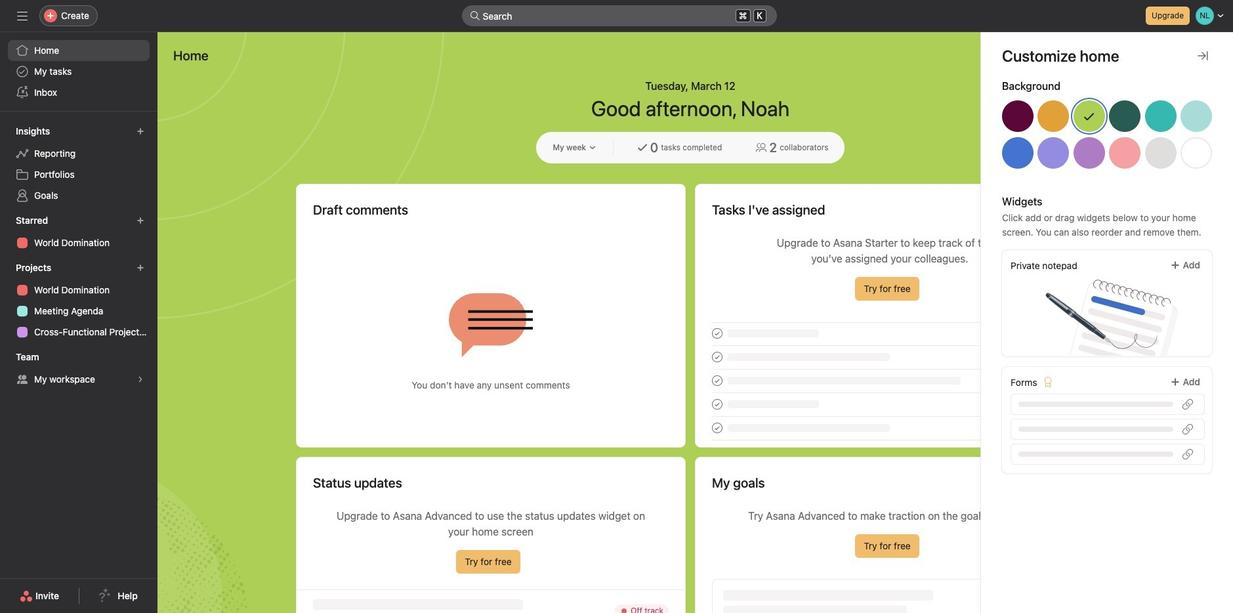 Task type: describe. For each thing, give the bounding box(es) containing it.
add items to starred image
[[137, 217, 144, 225]]



Task type: vqa. For each thing, say whether or not it's contained in the screenshot.
Board Link
no



Task type: locate. For each thing, give the bounding box(es) containing it.
global element
[[0, 32, 158, 111]]

see details, my workspace image
[[137, 376, 144, 383]]

projects element
[[0, 256, 158, 345]]

hide sidebar image
[[17, 11, 28, 21]]

starred element
[[0, 209, 158, 256]]

new insights image
[[137, 127, 144, 135]]

teams element
[[0, 345, 158, 393]]

new project or portfolio image
[[137, 264, 144, 272]]

insights element
[[0, 120, 158, 209]]

Search tasks, projects, and more text field
[[462, 5, 777, 26]]

None field
[[462, 5, 777, 26]]

option group
[[1003, 100, 1213, 174]]

prominent image
[[470, 11, 480, 21]]

close customization pane image
[[1198, 51, 1209, 61]]



